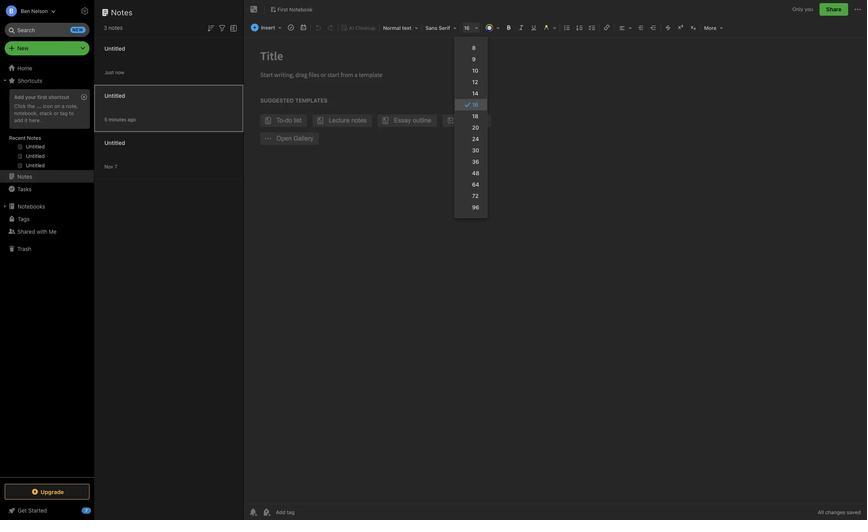Task type: locate. For each thing, give the bounding box(es) containing it.
expand notebooks image
[[2, 203, 8, 209]]

icon on a note, notebook, stack or tag to add it here.
[[14, 103, 78, 123]]

Search text field
[[10, 23, 84, 37]]

new search field
[[10, 23, 86, 37]]

ago
[[128, 117, 136, 122]]

notes right recent
[[27, 135, 41, 141]]

sans serif
[[426, 25, 451, 31]]

notes
[[111, 8, 133, 17], [27, 135, 41, 141], [17, 173, 32, 180]]

1 horizontal spatial 16
[[473, 101, 479, 108]]

only you
[[793, 6, 814, 12]]

16 up 8 link
[[464, 25, 470, 31]]

14
[[473, 90, 479, 97]]

64 link
[[455, 179, 488, 190]]

1 vertical spatial untitled
[[105, 92, 125, 99]]

task image
[[286, 22, 297, 33]]

8
[[473, 44, 476, 51]]

untitled for now
[[105, 45, 125, 52]]

16 up 18
[[473, 101, 479, 108]]

96 link
[[455, 202, 488, 213]]

add tag image
[[262, 508, 272, 517]]

a
[[62, 103, 65, 109]]

Sort options field
[[206, 23, 216, 33]]

notes up notes
[[111, 8, 133, 17]]

nov
[[105, 164, 113, 170]]

16 inside the font size field
[[464, 25, 470, 31]]

group containing add your first shortcut
[[0, 87, 94, 173]]

2 vertical spatial untitled
[[105, 139, 125, 146]]

1 untitled from the top
[[105, 45, 125, 52]]

new button
[[5, 41, 90, 55]]

text
[[402, 25, 412, 31]]

0 vertical spatial untitled
[[105, 45, 125, 52]]

72 link
[[455, 190, 488, 202]]

16 link
[[455, 99, 488, 110]]

untitled down minutes
[[105, 139, 125, 146]]

notebook
[[290, 6, 313, 12]]

Alignment field
[[616, 22, 635, 33]]

24 link
[[455, 133, 488, 145]]

serif
[[439, 25, 451, 31]]

upgrade
[[41, 489, 64, 495]]

add filters image
[[218, 23, 227, 33]]

0 horizontal spatial 7
[[85, 508, 88, 513]]

20
[[473, 124, 479, 131]]

1 vertical spatial 7
[[85, 508, 88, 513]]

1 vertical spatial 16
[[473, 101, 479, 108]]

7 right nov on the left of page
[[115, 164, 117, 170]]

Font family field
[[423, 22, 460, 33]]

note window element
[[244, 0, 868, 520]]

7
[[115, 164, 117, 170], [85, 508, 88, 513]]

click
[[14, 103, 26, 109]]

7 left click to collapse image
[[85, 508, 88, 513]]

more actions image
[[854, 5, 863, 14]]

notebooks
[[18, 203, 45, 210]]

notes
[[109, 24, 123, 31]]

click the ...
[[14, 103, 42, 109]]

bulleted list image
[[562, 22, 573, 33]]

16 inside menu item
[[473, 101, 479, 108]]

untitled
[[105, 45, 125, 52], [105, 92, 125, 99], [105, 139, 125, 146]]

tags button
[[0, 213, 94, 225]]

36 link
[[455, 156, 488, 167]]

Note Editor text field
[[244, 38, 868, 504]]

your
[[25, 94, 36, 100]]

notebook,
[[14, 110, 38, 116]]

tasks
[[17, 186, 32, 192]]

to
[[69, 110, 74, 116]]

0 horizontal spatial 16
[[464, 25, 470, 31]]

Add tag field
[[275, 509, 334, 516]]

normal
[[383, 25, 401, 31]]

notes up tasks
[[17, 173, 32, 180]]

all
[[819, 509, 825, 516]]

untitled down just now at top left
[[105, 92, 125, 99]]

tree
[[0, 62, 94, 477]]

Insert field
[[249, 22, 284, 33]]

3
[[104, 24, 107, 31]]

just
[[105, 69, 114, 75]]

you
[[806, 6, 814, 12]]

insert link image
[[602, 22, 613, 33]]

3 untitled from the top
[[105, 139, 125, 146]]

untitled down notes
[[105, 45, 125, 52]]

96
[[473, 204, 480, 211]]

all changes saved
[[819, 509, 862, 516]]

Account field
[[0, 3, 56, 19]]

indent image
[[636, 22, 647, 33]]

0 vertical spatial 16
[[464, 25, 470, 31]]

10
[[473, 67, 479, 74]]

group
[[0, 87, 94, 173]]

first
[[37, 94, 47, 100]]

1 horizontal spatial 7
[[115, 164, 117, 170]]

numbered list image
[[575, 22, 586, 33]]

sans
[[426, 25, 438, 31]]

calendar event image
[[298, 22, 309, 33]]

dropdown list menu
[[455, 42, 488, 213]]

home link
[[0, 62, 94, 74]]

new
[[73, 27, 83, 32]]

saved
[[848, 509, 862, 516]]

9 link
[[455, 53, 488, 65]]

trash
[[17, 245, 31, 252]]

checklist image
[[587, 22, 598, 33]]

add a reminder image
[[249, 508, 258, 517]]

1 vertical spatial notes
[[27, 135, 41, 141]]

here.
[[29, 117, 41, 123]]

Help and Learning task checklist field
[[0, 505, 94, 517]]

Heading level field
[[381, 22, 421, 33]]

normal text
[[383, 25, 412, 31]]

home
[[17, 65, 32, 71]]

...
[[36, 103, 42, 109]]



Task type: describe. For each thing, give the bounding box(es) containing it.
recent notes
[[9, 135, 41, 141]]

5
[[105, 117, 107, 122]]

64
[[473, 181, 480, 188]]

more
[[705, 25, 717, 31]]

nov 7
[[105, 164, 117, 170]]

upgrade button
[[5, 484, 90, 500]]

Font color field
[[483, 22, 503, 33]]

subscript image
[[688, 22, 699, 33]]

strikethrough image
[[663, 22, 674, 33]]

get
[[18, 507, 27, 514]]

48 link
[[455, 167, 488, 179]]

7 inside help and learning task checklist field
[[85, 508, 88, 513]]

3 notes
[[104, 24, 123, 31]]

8 9 10
[[473, 44, 479, 74]]

icon
[[43, 103, 53, 109]]

share
[[827, 6, 842, 13]]

18
[[473, 113, 479, 119]]

tag
[[60, 110, 68, 116]]

first notebook
[[278, 6, 313, 12]]

it
[[25, 117, 28, 123]]

add your first shortcut
[[14, 94, 69, 100]]

recent
[[9, 135, 26, 141]]

share button
[[820, 3, 849, 16]]

Add filters field
[[218, 23, 227, 33]]

only
[[793, 6, 804, 12]]

tasks button
[[0, 183, 94, 195]]

on
[[54, 103, 60, 109]]

0 vertical spatial notes
[[111, 8, 133, 17]]

add
[[14, 117, 23, 123]]

20 link
[[455, 122, 488, 133]]

add
[[14, 94, 24, 100]]

10 link
[[455, 65, 488, 76]]

notes link
[[0, 170, 94, 183]]

9
[[473, 56, 476, 62]]

View options field
[[227, 23, 239, 33]]

first
[[278, 6, 288, 12]]

with
[[37, 228, 47, 235]]

2 untitled from the top
[[105, 92, 125, 99]]

new
[[17, 45, 29, 51]]

14 link
[[455, 88, 488, 99]]

shared with me
[[17, 228, 57, 235]]

bold image
[[504, 22, 515, 33]]

2 vertical spatial notes
[[17, 173, 32, 180]]

italic image
[[516, 22, 527, 33]]

30 link
[[455, 145, 488, 156]]

started
[[28, 507, 47, 514]]

just now
[[105, 69, 124, 75]]

16 menu item
[[455, 99, 488, 110]]

shortcut
[[49, 94, 69, 100]]

outdent image
[[649, 22, 660, 33]]

first notebook button
[[268, 4, 316, 15]]

minutes
[[109, 117, 126, 122]]

tags
[[18, 216, 30, 222]]

12
[[473, 79, 479, 85]]

now
[[115, 69, 124, 75]]

trash link
[[0, 242, 94, 255]]

changes
[[826, 509, 846, 516]]

the
[[27, 103, 35, 109]]

settings image
[[80, 6, 90, 16]]

8 link
[[455, 42, 488, 53]]

Highlight field
[[541, 22, 560, 33]]

ben
[[21, 8, 30, 14]]

nelson
[[31, 8, 48, 14]]

superscript image
[[676, 22, 687, 33]]

get started
[[18, 507, 47, 514]]

shortcuts button
[[0, 74, 94, 87]]

notebooks link
[[0, 200, 94, 213]]

48
[[473, 170, 480, 176]]

0 vertical spatial 7
[[115, 164, 117, 170]]

5 minutes ago
[[105, 117, 136, 122]]

insert
[[261, 24, 275, 31]]

tree containing home
[[0, 62, 94, 477]]

expand note image
[[250, 5, 259, 14]]

shared
[[17, 228, 35, 235]]

More actions field
[[854, 3, 863, 16]]

underline image
[[529, 22, 540, 33]]

12 link
[[455, 76, 488, 88]]

More field
[[702, 22, 726, 33]]

36
[[473, 158, 480, 165]]

click to collapse image
[[91, 506, 97, 515]]

24
[[473, 136, 479, 142]]

stack
[[39, 110, 52, 116]]

or
[[54, 110, 59, 116]]

note,
[[66, 103, 78, 109]]

18 link
[[455, 110, 488, 122]]

untitled for 7
[[105, 139, 125, 146]]

Font size field
[[462, 22, 481, 33]]

72
[[473, 193, 479, 199]]

shared with me link
[[0, 225, 94, 238]]

30
[[473, 147, 480, 154]]



Task type: vqa. For each thing, say whether or not it's contained in the screenshot.
a few minutes ago
no



